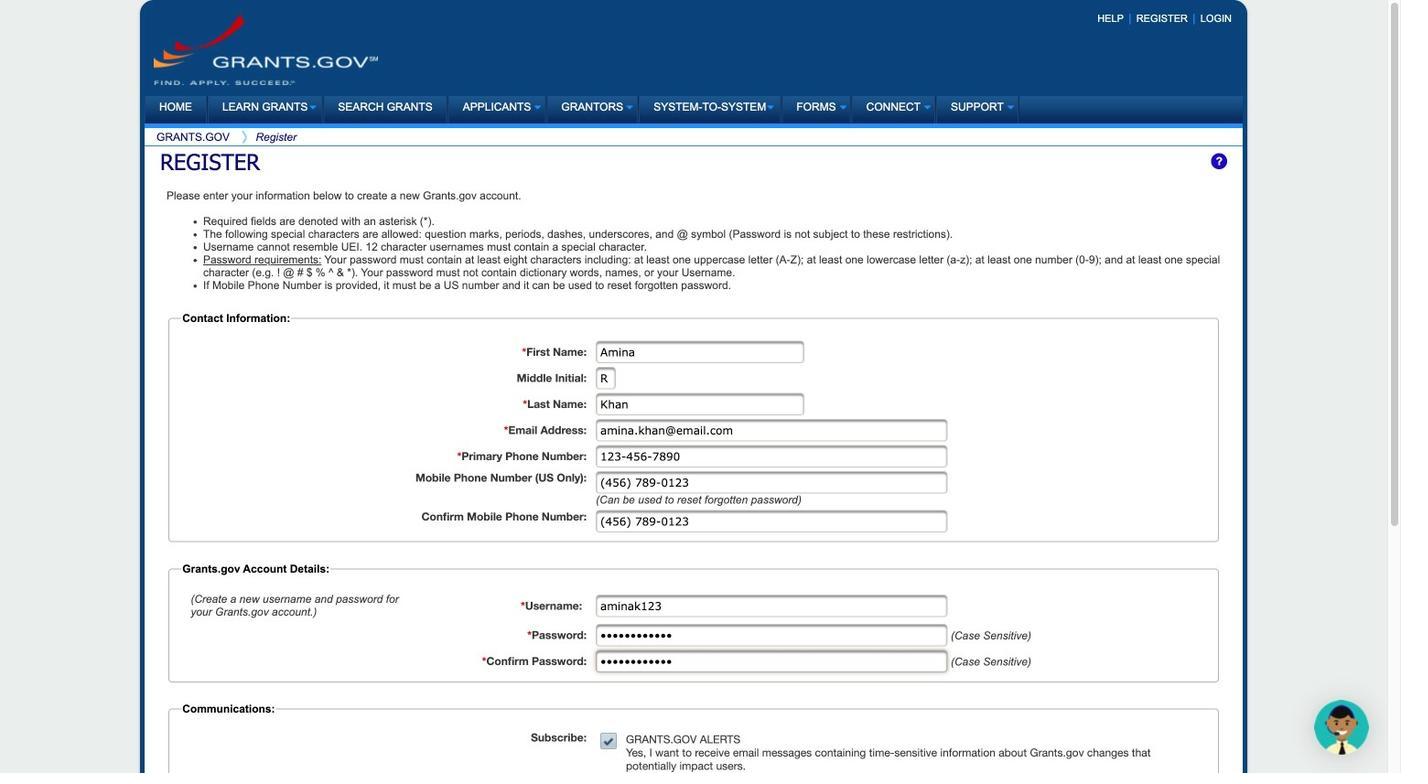 Task type: locate. For each thing, give the bounding box(es) containing it.
click for home image
[[154, 14, 378, 85]]

None text field
[[596, 341, 805, 363], [596, 367, 616, 389], [596, 419, 948, 442], [596, 510, 948, 533], [596, 341, 805, 363], [596, 367, 616, 389], [596, 419, 948, 442], [596, 510, 948, 533]]

row
[[156, 146, 1232, 177], [181, 339, 1207, 365], [181, 365, 1207, 391], [181, 391, 1207, 417], [181, 417, 1207, 443], [181, 443, 1207, 470], [181, 470, 1207, 508], [181, 508, 1207, 535], [181, 590, 1207, 623], [181, 623, 1207, 649], [181, 649, 1207, 675], [181, 730, 1207, 774], [596, 732, 1202, 774]]

cell
[[950, 146, 1232, 177], [181, 339, 591, 365], [181, 391, 591, 417], [181, 417, 591, 443], [591, 417, 1207, 443], [181, 443, 591, 470], [591, 470, 1207, 508], [427, 591, 587, 621], [181, 623, 591, 649], [591, 623, 1207, 649], [181, 649, 591, 675], [591, 649, 1207, 675]]

None password field
[[596, 624, 948, 647], [596, 651, 948, 673], [596, 624, 948, 647], [596, 651, 948, 673]]

None text field
[[596, 393, 805, 415], [596, 445, 948, 468], [596, 471, 948, 494], [596, 595, 948, 617], [596, 393, 805, 415], [596, 445, 948, 468], [596, 471, 948, 494], [596, 595, 948, 617]]



Task type: describe. For each thing, give the bounding box(es) containing it.
check image
[[602, 735, 616, 749]]



